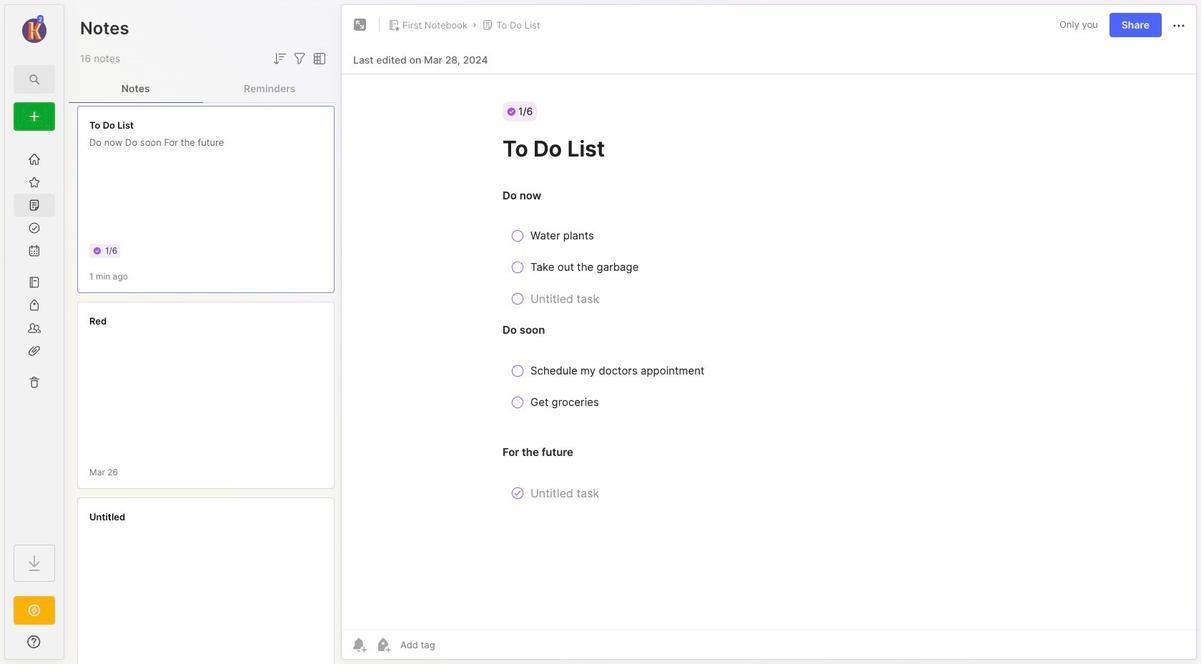 Task type: vqa. For each thing, say whether or not it's contained in the screenshot.
View options field
yes



Task type: locate. For each thing, give the bounding box(es) containing it.
View options field
[[308, 50, 328, 67]]

More actions field
[[1171, 16, 1188, 34]]

Add tag field
[[399, 639, 507, 652]]

WHAT'S NEW field
[[5, 631, 64, 654]]

upgrade image
[[26, 602, 43, 620]]

tab list
[[69, 74, 337, 103]]

Note Editor text field
[[342, 74, 1197, 630]]

note window element
[[341, 4, 1198, 664]]

Sort options field
[[271, 50, 288, 67]]

tree
[[5, 140, 64, 532]]

tree inside "main" element
[[5, 140, 64, 532]]

more actions image
[[1171, 17, 1188, 34]]



Task type: describe. For each thing, give the bounding box(es) containing it.
expand note image
[[352, 16, 369, 34]]

home image
[[27, 152, 41, 167]]

click to expand image
[[63, 638, 73, 655]]

Add filters field
[[291, 50, 308, 67]]

add filters image
[[291, 50, 308, 67]]

edit search image
[[26, 71, 43, 88]]

Account field
[[5, 14, 64, 45]]

add a reminder image
[[351, 637, 368, 654]]

main element
[[0, 0, 69, 665]]

add tag image
[[375, 637, 392, 654]]



